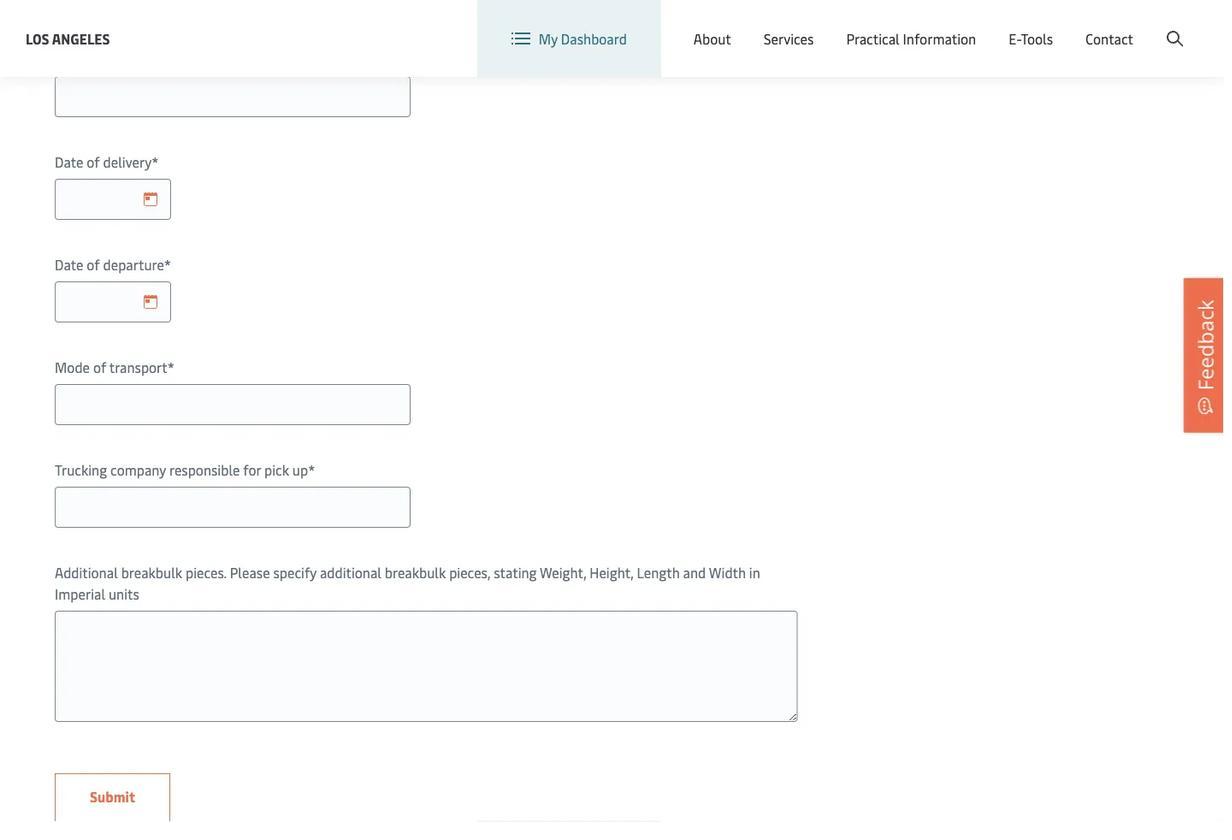 Task type: locate. For each thing, give the bounding box(es) containing it.
pick
[[264, 461, 289, 479]]

global menu button
[[857, 0, 989, 51]]

of right mode
[[93, 358, 106, 376]]

breakbulk up 'units'
[[121, 563, 182, 582]]

0 vertical spatial date
[[55, 153, 83, 171]]

1 date from the top
[[55, 153, 83, 171]]

units
[[109, 585, 139, 603]]

additional
[[320, 563, 382, 582]]

0 vertical spatial of
[[87, 153, 100, 171]]

responsible
[[169, 461, 240, 479]]

length
[[637, 563, 680, 582]]

services
[[764, 29, 814, 48]]

e-tools
[[1009, 29, 1053, 48]]

date for date of delivery
[[55, 153, 83, 171]]

pieces,
[[449, 563, 491, 582]]

/ right login
[[1090, 16, 1096, 34]]

1 breakbulk from the left
[[121, 563, 182, 582]]

menu
[[937, 16, 972, 34]]

trucking
[[55, 461, 107, 479]]

my dashboard button
[[511, 0, 627, 77]]

2 date from the top
[[55, 255, 83, 274]]

practical information button
[[847, 0, 976, 77]]

e-tools button
[[1009, 0, 1053, 77]]

for
[[243, 461, 261, 479]]

switch location button
[[715, 16, 840, 34]]

additional breakbulk pieces. please specify additional breakbulk pieces, stating weight, height, length and width in imperial units
[[55, 563, 760, 603]]

0 horizontal spatial breakbulk
[[121, 563, 182, 582]]

imperial
[[55, 585, 105, 603]]

1 vertical spatial of
[[87, 255, 100, 274]]

Additional breakbulk pieces. Please specify additional breakbulk pieces, stating Weight, Height, Length and Width in Imperial units text field
[[55, 611, 798, 722]]

breakbulk
[[121, 563, 182, 582], [385, 563, 446, 582]]

0 vertical spatial /
[[1090, 16, 1096, 34]]

date
[[55, 153, 83, 171], [55, 255, 83, 274]]

login / create account link
[[1022, 0, 1192, 50]]

1 vertical spatial /
[[141, 50, 147, 68]]

2 breakbulk from the left
[[385, 563, 446, 582]]

transportation
[[55, 3, 210, 36]]

tools
[[1021, 29, 1053, 48]]

date of departure
[[55, 255, 164, 274]]

feedback
[[1191, 300, 1219, 391]]

switch
[[743, 16, 784, 34]]

2 vertical spatial of
[[93, 358, 106, 376]]

mode
[[55, 358, 90, 376]]

information
[[903, 29, 976, 48]]

and
[[683, 563, 706, 582]]

/ left carrier
[[141, 50, 147, 68]]

1 horizontal spatial /
[[1090, 16, 1096, 34]]

of
[[87, 153, 100, 171], [87, 255, 100, 274], [93, 358, 106, 376]]

about button
[[694, 0, 731, 77]]

date left 'delivery'
[[55, 153, 83, 171]]

my
[[539, 29, 558, 48]]

of left 'delivery'
[[87, 153, 100, 171]]

Cargo shipper / Carrier name text field
[[55, 76, 411, 117]]

in
[[749, 563, 760, 582]]

about
[[694, 29, 731, 48]]

height,
[[590, 563, 634, 582]]

breakbulk left pieces,
[[385, 563, 446, 582]]

practical
[[847, 29, 900, 48]]

dashboard
[[561, 29, 627, 48]]

create
[[1099, 16, 1138, 34]]

Trucking company responsible for pick up text field
[[55, 487, 411, 528]]

date left departure
[[55, 255, 83, 274]]

angeles
[[52, 29, 110, 47]]

transport
[[109, 358, 167, 376]]

of left departure
[[87, 255, 100, 274]]

/
[[1090, 16, 1096, 34], [141, 50, 147, 68]]

of for delivery
[[87, 153, 100, 171]]

None submit
[[55, 773, 170, 822]]

my dashboard
[[539, 29, 627, 48]]

1 horizontal spatial breakbulk
[[385, 563, 446, 582]]

None text field
[[55, 179, 171, 220], [55, 281, 171, 323], [55, 179, 171, 220], [55, 281, 171, 323]]

login / create account
[[1054, 16, 1192, 34]]

1 vertical spatial date
[[55, 255, 83, 274]]

departure
[[103, 255, 164, 274]]



Task type: describe. For each thing, give the bounding box(es) containing it.
please
[[230, 563, 270, 582]]

of for transport
[[93, 358, 106, 376]]

e-
[[1009, 29, 1021, 48]]

shipper
[[93, 50, 138, 68]]

mode of transport
[[55, 358, 167, 376]]

date of delivery
[[55, 153, 152, 171]]

los angeles
[[26, 29, 110, 47]]

login
[[1054, 16, 1087, 34]]

services button
[[764, 0, 814, 77]]

pieces.
[[186, 563, 227, 582]]

global
[[894, 16, 934, 34]]

contact button
[[1086, 0, 1134, 77]]

company
[[110, 461, 166, 479]]

stating
[[494, 563, 537, 582]]

switch location
[[743, 16, 840, 34]]

of for departure
[[87, 255, 100, 274]]

up
[[292, 461, 308, 479]]

specify
[[273, 563, 317, 582]]

trucking company responsible for pick up
[[55, 461, 308, 479]]

width
[[709, 563, 746, 582]]

practical information
[[847, 29, 976, 48]]

weight,
[[540, 563, 586, 582]]

Mode of transport text field
[[55, 384, 411, 425]]

feedback button
[[1184, 278, 1224, 433]]

cargo shipper / carrier name
[[55, 50, 228, 68]]

cargo
[[55, 50, 90, 68]]

los angeles link
[[26, 28, 110, 49]]

los
[[26, 29, 49, 47]]

location
[[787, 16, 840, 34]]

date for date of departure
[[55, 255, 83, 274]]

global menu
[[894, 16, 972, 34]]

contact
[[1086, 29, 1134, 48]]

account
[[1141, 16, 1192, 34]]

0 horizontal spatial /
[[141, 50, 147, 68]]

carrier
[[150, 50, 191, 68]]

name
[[194, 50, 228, 68]]

additional
[[55, 563, 118, 582]]

delivery
[[103, 153, 152, 171]]



Task type: vqa. For each thing, say whether or not it's contained in the screenshot.
Weekend
no



